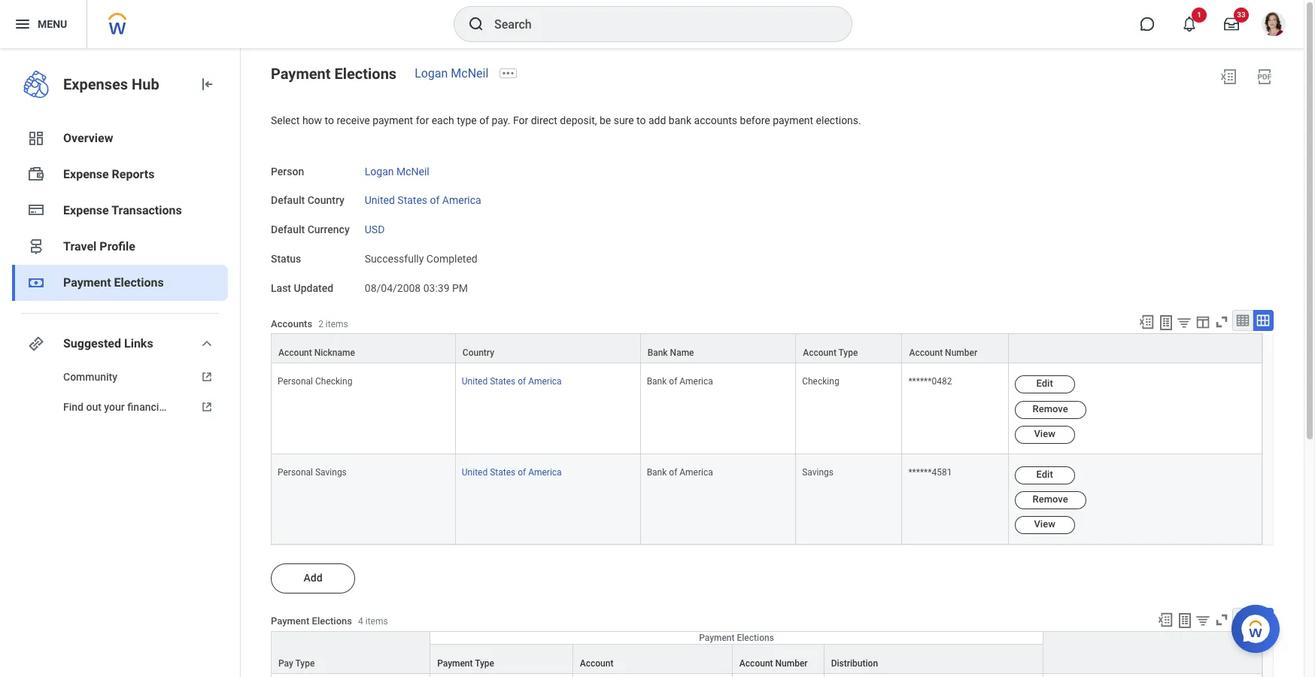 Task type: locate. For each thing, give the bounding box(es) containing it.
logan inside 'link'
[[365, 165, 394, 177]]

0 horizontal spatial checking
[[315, 377, 353, 387]]

last
[[271, 282, 291, 294]]

logan mcneil link for payment elections
[[415, 66, 489, 81]]

2 row from the top
[[271, 364, 1263, 454]]

0 horizontal spatial payment elections
[[63, 275, 164, 290]]

task pay image
[[27, 166, 45, 184]]

0 vertical spatial account number
[[909, 348, 978, 359]]

2 vertical spatial united states of america
[[462, 467, 562, 478]]

1 vertical spatial edit
[[1037, 469, 1053, 480]]

savings element
[[802, 464, 834, 478]]

logan mcneil link down for
[[365, 162, 430, 177]]

0 vertical spatial logan
[[415, 66, 448, 81]]

type for pay type
[[295, 659, 315, 669]]

1 vertical spatial united states of america
[[462, 377, 562, 387]]

0 vertical spatial united states of america
[[365, 194, 481, 206]]

2 personal from the top
[[278, 467, 313, 478]]

1 vertical spatial logan
[[365, 165, 394, 177]]

2 view button from the top
[[1015, 516, 1075, 534]]

0 vertical spatial export to worksheets image
[[1158, 314, 1176, 332]]

accounts
[[694, 114, 738, 126]]

account number for account number popup button to the left
[[740, 659, 808, 669]]

0 horizontal spatial mcneil
[[397, 165, 430, 177]]

1 expense from the top
[[63, 167, 109, 181]]

0 vertical spatial states
[[398, 194, 428, 206]]

1 vertical spatial bank
[[647, 377, 667, 387]]

2 expand table image from the top
[[1256, 611, 1271, 626]]

0 horizontal spatial export to worksheets image
[[1158, 314, 1176, 332]]

33
[[1238, 11, 1246, 19]]

personal for personal savings
[[278, 467, 313, 478]]

0 horizontal spatial account number
[[740, 659, 808, 669]]

number down payment elections popup button
[[776, 659, 808, 669]]

1 vertical spatial remove
[[1033, 494, 1068, 505]]

row
[[271, 334, 1263, 364], [271, 364, 1263, 454], [271, 454, 1263, 545], [271, 631, 1263, 674], [271, 644, 1263, 674], [271, 674, 1263, 677]]

2 edit button from the top
[[1015, 466, 1075, 484]]

financial
[[127, 401, 168, 413]]

export to excel image left select to filter grid data image
[[1158, 612, 1174, 628]]

2 vertical spatial states
[[490, 467, 516, 478]]

checking
[[315, 377, 353, 387], [802, 377, 840, 387]]

mcneil for person
[[397, 165, 430, 177]]

expense reports
[[63, 167, 155, 181]]

1 horizontal spatial export to worksheets image
[[1176, 612, 1194, 630]]

payment inside popup button
[[699, 633, 735, 643]]

bank for ******4581
[[647, 467, 667, 478]]

view button
[[1015, 426, 1075, 444], [1015, 516, 1075, 534]]

distribution
[[831, 659, 878, 669]]

payment right before
[[773, 114, 814, 126]]

0 horizontal spatial type
[[295, 659, 315, 669]]

your
[[104, 401, 125, 413]]

0 horizontal spatial to
[[325, 114, 334, 126]]

payment type button
[[431, 645, 573, 674]]

2 vertical spatial payment elections
[[699, 633, 774, 643]]

states
[[398, 194, 428, 206], [490, 377, 516, 387], [490, 467, 516, 478]]

justify image
[[14, 15, 32, 33]]

navigation pane region
[[0, 48, 241, 677]]

0 vertical spatial united
[[365, 194, 395, 206]]

1 horizontal spatial country
[[463, 348, 494, 359]]

1 vertical spatial expense
[[63, 203, 109, 218]]

1 checking from the left
[[315, 377, 353, 387]]

bank
[[669, 114, 692, 126]]

0 vertical spatial remove
[[1033, 403, 1068, 414]]

0 vertical spatial expand table image
[[1256, 313, 1271, 328]]

inbox large image
[[1225, 17, 1240, 32]]

suggested links
[[63, 336, 153, 351]]

logan mcneil down for
[[365, 165, 430, 177]]

select to filter grid data image
[[1195, 613, 1212, 628]]

expense up travel
[[63, 203, 109, 218]]

export to worksheets image for 2
[[1158, 314, 1176, 332]]

0 vertical spatial country
[[308, 194, 345, 206]]

country down pm
[[463, 348, 494, 359]]

6 cell from the left
[[1044, 674, 1263, 677]]

0 horizontal spatial items
[[326, 319, 348, 329]]

0 horizontal spatial savings
[[315, 467, 347, 478]]

row containing account nickname
[[271, 334, 1263, 364]]

cell down distribution popup button
[[825, 674, 1044, 677]]

payment inside popup button
[[437, 659, 473, 669]]

1 vertical spatial expand table image
[[1256, 611, 1271, 626]]

mcneil down for
[[397, 165, 430, 177]]

payment
[[271, 65, 331, 83], [63, 275, 111, 290], [271, 616, 310, 627], [699, 633, 735, 643], [437, 659, 473, 669]]

export to worksheets image
[[1158, 314, 1176, 332], [1176, 612, 1194, 630]]

logan mcneil for payment elections
[[415, 66, 489, 81]]

2 vertical spatial united states of america link
[[462, 464, 562, 478]]

2 bank of america from the top
[[647, 467, 713, 478]]

personal inside personal savings element
[[278, 467, 313, 478]]

toolbar for 2
[[1132, 310, 1274, 334]]

0 vertical spatial logan mcneil link
[[415, 66, 489, 81]]

personal checking
[[278, 377, 353, 387]]

1 to from the left
[[325, 114, 334, 126]]

america for middle united states of america link
[[528, 377, 562, 387]]

1 remove button from the top
[[1015, 401, 1087, 419]]

default down person
[[271, 194, 305, 206]]

1 vertical spatial personal
[[278, 467, 313, 478]]

select
[[271, 114, 300, 126]]

logan mcneil link
[[415, 66, 489, 81], [365, 162, 430, 177]]

ext link image
[[198, 400, 216, 415]]

row containing payment elections
[[271, 631, 1263, 674]]

1 horizontal spatial type
[[475, 659, 494, 669]]

1 vertical spatial view
[[1034, 518, 1056, 530]]

08/04/2008
[[365, 282, 421, 294]]

0 vertical spatial default
[[271, 194, 305, 206]]

edit
[[1037, 378, 1053, 389], [1037, 469, 1053, 480]]

currency
[[308, 224, 350, 236]]

default for default currency
[[271, 224, 305, 236]]

usd
[[365, 224, 385, 236]]

receive
[[337, 114, 370, 126]]

logan
[[415, 66, 448, 81], [365, 165, 394, 177]]

personal inside personal checking element
[[278, 377, 313, 387]]

1 bank of america from the top
[[647, 377, 713, 387]]

2 to from the left
[[637, 114, 646, 126]]

personal checking element
[[278, 374, 353, 387]]

type
[[839, 348, 858, 359], [295, 659, 315, 669], [475, 659, 494, 669]]

1 vertical spatial view button
[[1015, 516, 1075, 534]]

export to excel image left view printable version (pdf) image
[[1220, 68, 1238, 86]]

2 vertical spatial bank
[[647, 467, 667, 478]]

chevron down small image
[[198, 335, 216, 353]]

account number
[[909, 348, 978, 359], [740, 659, 808, 669]]

expense inside 'link'
[[63, 167, 109, 181]]

country
[[308, 194, 345, 206], [463, 348, 494, 359]]

default
[[271, 194, 305, 206], [271, 224, 305, 236]]

cell down the account popup button
[[573, 674, 733, 677]]

expenses
[[63, 75, 128, 93]]

payment
[[373, 114, 413, 126], [773, 114, 814, 126]]

elections
[[335, 65, 397, 83], [114, 275, 164, 290], [312, 616, 352, 627], [737, 633, 774, 643]]

account number down payment elections popup button
[[740, 659, 808, 669]]

type inside popup button
[[475, 659, 494, 669]]

table image right fullscreen image
[[1236, 313, 1251, 328]]

1 vertical spatial mcneil
[[397, 165, 430, 177]]

3 row from the top
[[271, 454, 1263, 545]]

expense reports link
[[12, 157, 228, 193]]

bank of america for ******0482
[[647, 377, 713, 387]]

payment inside navigation pane region
[[63, 275, 111, 290]]

2 horizontal spatial type
[[839, 348, 858, 359]]

community
[[63, 371, 117, 383]]

1 vertical spatial edit button
[[1015, 466, 1075, 484]]

0 vertical spatial bank
[[648, 348, 668, 359]]

1 horizontal spatial mcneil
[[451, 66, 489, 81]]

1 vertical spatial items
[[366, 617, 388, 627]]

personal
[[278, 377, 313, 387], [278, 467, 313, 478]]

1 vertical spatial account number button
[[733, 645, 824, 674]]

transactions
[[111, 203, 182, 218]]

2 default from the top
[[271, 224, 305, 236]]

account number button down payment elections popup button
[[733, 645, 824, 674]]

1 vertical spatial export to worksheets image
[[1176, 612, 1194, 630]]

1 horizontal spatial savings
[[802, 467, 834, 478]]

0 vertical spatial export to excel image
[[1220, 68, 1238, 86]]

0 horizontal spatial logan
[[365, 165, 394, 177]]

0 vertical spatial mcneil
[[451, 66, 489, 81]]

items right 4
[[366, 617, 388, 627]]

items inside accounts 2 items
[[326, 319, 348, 329]]

0 vertical spatial expense
[[63, 167, 109, 181]]

0 vertical spatial bank of america
[[647, 377, 713, 387]]

personal for personal checking
[[278, 377, 313, 387]]

name
[[670, 348, 694, 359]]

overview
[[63, 131, 113, 145]]

2 expense from the top
[[63, 203, 109, 218]]

2 horizontal spatial export to excel image
[[1220, 68, 1238, 86]]

direct
[[531, 114, 558, 126]]

to left 'add'
[[637, 114, 646, 126]]

0 vertical spatial personal
[[278, 377, 313, 387]]

completed
[[427, 253, 478, 265]]

elections inside popup button
[[737, 633, 774, 643]]

export to excel image
[[1220, 68, 1238, 86], [1139, 314, 1155, 331], [1158, 612, 1174, 628]]

5 row from the top
[[271, 644, 1263, 674]]

usd link
[[365, 221, 385, 236]]

1 horizontal spatial checking
[[802, 377, 840, 387]]

logan for person
[[365, 165, 394, 177]]

6 row from the top
[[271, 674, 1263, 677]]

fullscreen image
[[1214, 612, 1231, 628]]

4 cell from the left
[[733, 674, 825, 677]]

******4581
[[909, 467, 952, 478]]

edit for 2nd edit button from the top
[[1037, 469, 1053, 480]]

account number button up ******0482
[[903, 334, 1008, 363]]

4 row from the top
[[271, 631, 1263, 674]]

payment left for
[[373, 114, 413, 126]]

cell down payment type popup button
[[431, 674, 573, 677]]

0 horizontal spatial payment
[[373, 114, 413, 126]]

1 remove from the top
[[1033, 403, 1068, 414]]

items
[[326, 319, 348, 329], [366, 617, 388, 627]]

default country
[[271, 194, 345, 206]]

1 horizontal spatial payment
[[773, 114, 814, 126]]

bank of america for ******4581
[[647, 467, 713, 478]]

savings
[[315, 467, 347, 478], [802, 467, 834, 478]]

expand table image right fullscreen image
[[1256, 313, 1271, 328]]

1 personal from the top
[[278, 377, 313, 387]]

0 vertical spatial items
[[326, 319, 348, 329]]

expense
[[63, 167, 109, 181], [63, 203, 109, 218]]

1 horizontal spatial account number button
[[903, 334, 1008, 363]]

toolbar
[[1132, 310, 1274, 334], [1151, 608, 1274, 631]]

0 vertical spatial united states of america link
[[365, 191, 481, 206]]

account number up ******0482
[[909, 348, 978, 359]]

0 vertical spatial edit
[[1037, 378, 1053, 389]]

personal savings element
[[278, 464, 347, 478]]

united
[[365, 194, 395, 206], [462, 377, 488, 387], [462, 467, 488, 478]]

2 table image from the top
[[1236, 611, 1251, 626]]

number up ******0482
[[945, 348, 978, 359]]

0 vertical spatial view
[[1034, 428, 1056, 439]]

personal savings
[[278, 467, 347, 478]]

table image right fullscreen icon
[[1236, 611, 1251, 626]]

united states of america
[[365, 194, 481, 206], [462, 377, 562, 387], [462, 467, 562, 478]]

items inside payment elections 4 items
[[366, 617, 388, 627]]

account button
[[573, 645, 732, 674]]

expand table image
[[1256, 313, 1271, 328], [1256, 611, 1271, 626]]

states for states
[[490, 467, 516, 478]]

1 vertical spatial logan mcneil link
[[365, 162, 430, 177]]

logan mcneil link up each
[[415, 66, 489, 81]]

table image
[[1236, 313, 1251, 328], [1236, 611, 1251, 626]]

logan mcneil up each
[[415, 66, 489, 81]]

1 horizontal spatial account number
[[909, 348, 978, 359]]

cell down pay type popup button
[[271, 674, 431, 677]]

default for default country
[[271, 194, 305, 206]]

export to excel image left select to filter grid data icon on the right
[[1139, 314, 1155, 331]]

0 horizontal spatial export to excel image
[[1139, 314, 1155, 331]]

0 horizontal spatial number
[[776, 659, 808, 669]]

1 vertical spatial bank of america
[[647, 467, 713, 478]]

united states of america link
[[365, 191, 481, 206], [462, 374, 562, 387], [462, 464, 562, 478]]

logan up the usd link
[[365, 165, 394, 177]]

2 edit from the top
[[1037, 469, 1053, 480]]

1 row from the top
[[271, 334, 1263, 364]]

0 vertical spatial edit button
[[1015, 376, 1075, 394]]

view printable version (pdf) image
[[1256, 68, 1274, 86]]

of
[[480, 114, 489, 126], [430, 194, 440, 206], [518, 377, 526, 387], [669, 377, 678, 387], [518, 467, 526, 478], [669, 467, 678, 478]]

status element
[[365, 244, 478, 266]]

2 vertical spatial export to excel image
[[1158, 612, 1174, 628]]

payment elections inside payment elections popup button
[[699, 633, 774, 643]]

add button
[[271, 564, 355, 594]]

1 vertical spatial remove button
[[1015, 491, 1087, 509]]

checking down nickname
[[315, 377, 353, 387]]

1 horizontal spatial number
[[945, 348, 978, 359]]

be
[[600, 114, 611, 126]]

1 vertical spatial payment elections
[[63, 275, 164, 290]]

0 vertical spatial account number button
[[903, 334, 1008, 363]]

2 cell from the left
[[431, 674, 573, 677]]

1 vertical spatial country
[[463, 348, 494, 359]]

2 horizontal spatial payment elections
[[699, 633, 774, 643]]

1 horizontal spatial to
[[637, 114, 646, 126]]

1 default from the top
[[271, 194, 305, 206]]

1 table image from the top
[[1236, 313, 1251, 328]]

expense down the overview
[[63, 167, 109, 181]]

cell
[[271, 674, 431, 677], [431, 674, 573, 677], [573, 674, 733, 677], [733, 674, 825, 677], [825, 674, 1044, 677], [1044, 674, 1263, 677]]

well-
[[170, 401, 192, 413]]

03:39
[[423, 282, 450, 294]]

1 vertical spatial toolbar
[[1151, 608, 1274, 631]]

2 vertical spatial united
[[462, 467, 488, 478]]

0 vertical spatial remove button
[[1015, 401, 1087, 419]]

united states of america link for mcneil
[[365, 191, 481, 206]]

expenses hub element
[[63, 74, 186, 95]]

select to filter grid data image
[[1176, 315, 1193, 331]]

find out your financial well-being link
[[12, 392, 228, 422]]

remove
[[1033, 403, 1068, 414], [1033, 494, 1068, 505]]

to right how
[[325, 114, 334, 126]]

1 vertical spatial account number
[[740, 659, 808, 669]]

logan mcneil
[[415, 66, 489, 81], [365, 165, 430, 177]]

0 vertical spatial view button
[[1015, 426, 1075, 444]]

country up currency
[[308, 194, 345, 206]]

bank
[[648, 348, 668, 359], [647, 377, 667, 387], [647, 467, 667, 478]]

1 vertical spatial number
[[776, 659, 808, 669]]

1 vertical spatial logan mcneil
[[365, 165, 430, 177]]

1 cell from the left
[[271, 674, 431, 677]]

dashboard image
[[27, 129, 45, 148]]

0 vertical spatial logan mcneil
[[415, 66, 489, 81]]

expand table image right fullscreen icon
[[1256, 611, 1271, 626]]

mcneil up type
[[451, 66, 489, 81]]

to
[[325, 114, 334, 126], [637, 114, 646, 126]]

0 vertical spatial table image
[[1236, 313, 1251, 328]]

cell down select to filter grid data image
[[1044, 674, 1263, 677]]

1 vertical spatial default
[[271, 224, 305, 236]]

logan up for
[[415, 66, 448, 81]]

export to worksheets image left select to filter grid data image
[[1176, 612, 1194, 630]]

2 remove from the top
[[1033, 494, 1068, 505]]

default up status
[[271, 224, 305, 236]]

export to worksheets image left select to filter grid data icon on the right
[[1158, 314, 1176, 332]]

payment elections inside 'payment elections' link
[[63, 275, 164, 290]]

suggested links button
[[12, 326, 228, 362]]

1 edit from the top
[[1037, 378, 1053, 389]]

pay type button
[[272, 632, 430, 674]]

1 horizontal spatial logan
[[415, 66, 448, 81]]

items right 2
[[326, 319, 348, 329]]

1 horizontal spatial export to excel image
[[1158, 612, 1174, 628]]

1 horizontal spatial payment elections
[[271, 65, 397, 83]]

export to excel image for checking
[[1139, 314, 1155, 331]]

pay.
[[492, 114, 511, 126]]

1 horizontal spatial items
[[366, 617, 388, 627]]

edit for second edit button from the bottom of the page
[[1037, 378, 1053, 389]]

0 vertical spatial payment elections
[[271, 65, 397, 83]]

1 vertical spatial table image
[[1236, 611, 1251, 626]]

1 vertical spatial export to excel image
[[1139, 314, 1155, 331]]

mcneil inside 'link'
[[397, 165, 430, 177]]

account number for the rightmost account number popup button
[[909, 348, 978, 359]]

cell down payment elections popup button
[[733, 674, 825, 677]]

search image
[[467, 15, 485, 33]]

profile logan mcneil image
[[1262, 12, 1286, 39]]

table image for 1st expand table image from the top
[[1236, 313, 1251, 328]]

click to view/edit grid preferences image
[[1195, 314, 1212, 331]]

0 vertical spatial toolbar
[[1132, 310, 1274, 334]]

checking down account type on the bottom right
[[802, 377, 840, 387]]



Task type: vqa. For each thing, say whether or not it's contained in the screenshot.
6 button
no



Task type: describe. For each thing, give the bounding box(es) containing it.
for
[[416, 114, 429, 126]]

2 payment from the left
[[773, 114, 814, 126]]

2 remove button from the top
[[1015, 491, 1087, 509]]

1 vertical spatial states
[[490, 377, 516, 387]]

elections inside navigation pane region
[[114, 275, 164, 290]]

successfully completed
[[365, 253, 478, 265]]

sure
[[614, 114, 634, 126]]

toolbar for elections
[[1151, 608, 1274, 631]]

person
[[271, 165, 304, 177]]

united for logan
[[365, 194, 395, 206]]

credit card image
[[27, 201, 45, 219]]

country inside popup button
[[463, 348, 494, 359]]

transformation import image
[[198, 75, 216, 93]]

expense for expense transactions
[[63, 203, 109, 218]]

checking element
[[802, 374, 840, 387]]

account nickname
[[278, 348, 355, 359]]

america for united states of america link associated with states
[[528, 467, 562, 478]]

08/04/2008 03:39 pm
[[365, 282, 468, 294]]

united states of america link for states
[[462, 464, 562, 478]]

4
[[358, 617, 363, 627]]

1 edit button from the top
[[1015, 376, 1075, 394]]

account nickname button
[[272, 334, 455, 363]]

mcneil for payment elections
[[451, 66, 489, 81]]

timeline milestone image
[[27, 238, 45, 256]]

distribution button
[[825, 645, 1043, 674]]

type for account type
[[839, 348, 858, 359]]

2
[[318, 319, 324, 329]]

2 checking from the left
[[802, 377, 840, 387]]

logan mcneil for person
[[365, 165, 430, 177]]

how
[[302, 114, 322, 126]]

united states of america for states
[[462, 467, 562, 478]]

1 view button from the top
[[1015, 426, 1075, 444]]

payment elections link
[[12, 265, 228, 301]]

links
[[124, 336, 153, 351]]

last updated element
[[365, 273, 468, 295]]

nickname
[[314, 348, 355, 359]]

remove for 1st remove button from the bottom of the page
[[1033, 494, 1068, 505]]

type for payment type
[[475, 659, 494, 669]]

america for united states of america link for mcneil
[[442, 194, 481, 206]]

account type button
[[796, 334, 902, 363]]

find out your financial well-being
[[63, 401, 219, 413]]

pay type
[[278, 659, 315, 669]]

expense transactions link
[[12, 193, 228, 229]]

expenses hub
[[63, 75, 159, 93]]

bank inside popup button
[[648, 348, 668, 359]]

0 horizontal spatial account number button
[[733, 645, 824, 674]]

1 vertical spatial united states of america link
[[462, 374, 562, 387]]

bank for ******0482
[[647, 377, 667, 387]]

export to excel image for status
[[1220, 68, 1238, 86]]

0 horizontal spatial country
[[308, 194, 345, 206]]

travel profile link
[[12, 229, 228, 265]]

united states of america for mcneil
[[365, 194, 481, 206]]

33 button
[[1216, 8, 1249, 41]]

payment type
[[437, 659, 494, 669]]

2 view from the top
[[1034, 518, 1056, 530]]

pay
[[278, 659, 293, 669]]

elections.
[[816, 114, 862, 126]]

united for united
[[462, 467, 488, 478]]

notifications large image
[[1182, 17, 1197, 32]]

account inside popup button
[[580, 659, 614, 669]]

Search Workday  search field
[[494, 8, 821, 41]]

successfully
[[365, 253, 424, 265]]

remove for 1st remove button from the top of the page
[[1033, 403, 1068, 414]]

pm
[[452, 282, 468, 294]]

being
[[192, 401, 219, 413]]

1 expand table image from the top
[[1256, 313, 1271, 328]]

expense transactions
[[63, 203, 182, 218]]

hub
[[132, 75, 159, 93]]

out
[[86, 401, 101, 413]]

1 vertical spatial united
[[462, 377, 488, 387]]

logan mcneil link for person
[[365, 162, 430, 177]]

deposit,
[[560, 114, 597, 126]]

each
[[432, 114, 454, 126]]

travel profile
[[63, 239, 135, 254]]

1
[[1198, 11, 1202, 19]]

travel
[[63, 239, 97, 254]]

1 payment from the left
[[373, 114, 413, 126]]

bank name button
[[641, 334, 796, 363]]

type
[[457, 114, 477, 126]]

add
[[304, 572, 323, 584]]

row containing payment type
[[271, 644, 1263, 674]]

3 cell from the left
[[573, 674, 733, 677]]

last updated
[[271, 282, 333, 294]]

accounts
[[271, 318, 312, 329]]

table image for second expand table image
[[1236, 611, 1251, 626]]

select how to receive payment for each type of pay. for direct deposit, be sure to add bank accounts before payment elections.
[[271, 114, 862, 126]]

export to worksheets image for elections
[[1176, 612, 1194, 630]]

1 view from the top
[[1034, 428, 1056, 439]]

community link
[[12, 362, 228, 392]]

states for mcneil
[[398, 194, 428, 206]]

******0482
[[909, 377, 952, 387]]

account type
[[803, 348, 858, 359]]

fullscreen image
[[1214, 314, 1231, 331]]

link image
[[27, 335, 45, 353]]

updated
[[294, 282, 333, 294]]

5 cell from the left
[[825, 674, 1044, 677]]

bank name
[[648, 348, 694, 359]]

profile
[[100, 239, 135, 254]]

1 savings from the left
[[315, 467, 347, 478]]

reports
[[112, 167, 155, 181]]

suggested
[[63, 336, 121, 351]]

logan for payment elections
[[415, 66, 448, 81]]

find
[[63, 401, 84, 413]]

menu
[[38, 18, 67, 30]]

ext link image
[[198, 370, 216, 385]]

add
[[649, 114, 666, 126]]

accounts 2 items
[[271, 318, 348, 329]]

menu button
[[0, 0, 87, 48]]

before
[[740, 114, 770, 126]]

payment elections button
[[431, 632, 1043, 644]]

overview link
[[12, 120, 228, 157]]

suggested links element
[[12, 362, 228, 422]]

country button
[[456, 334, 640, 363]]

status
[[271, 253, 301, 265]]

expense for expense reports
[[63, 167, 109, 181]]

payment elections 4 items
[[271, 616, 388, 627]]

0 vertical spatial number
[[945, 348, 978, 359]]

default currency
[[271, 224, 350, 236]]

for
[[513, 114, 529, 126]]

dollar image
[[27, 274, 45, 292]]

1 button
[[1173, 8, 1207, 41]]

2 savings from the left
[[802, 467, 834, 478]]



